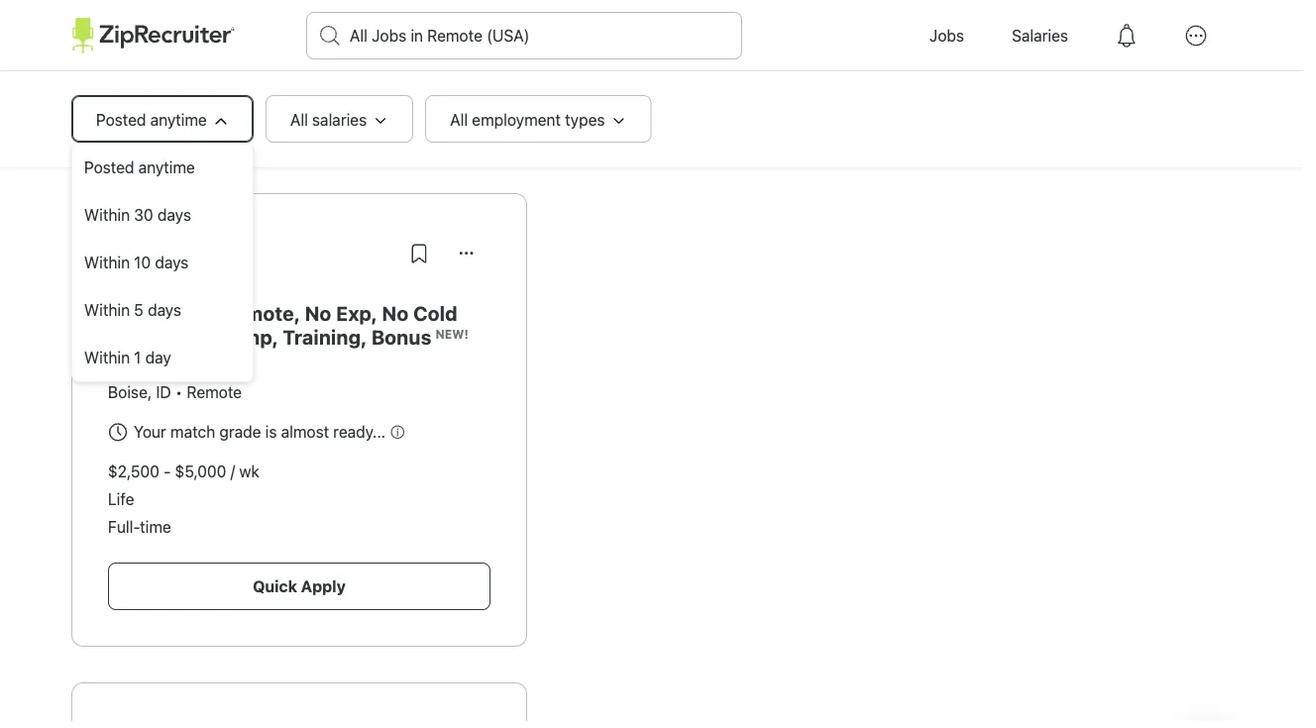 Task type: describe. For each thing, give the bounding box(es) containing it.
$2,500 - $5,000 / wk life full-time
[[108, 462, 259, 537]]

boise,
[[108, 383, 152, 402]]

in
[[214, 148, 227, 167]]

main element
[[71, 0, 1231, 71]]

bonus
[[372, 325, 432, 348]]

$5,000
[[175, 462, 226, 481]]

5
[[134, 301, 144, 320]]

posted anytime for posted anytime button
[[84, 158, 195, 177]]

10
[[134, 253, 151, 272]]

quick
[[253, 577, 297, 596]]

all salaries
[[290, 111, 367, 129]]

within 5 days button
[[72, 286, 253, 334]]

new!
[[436, 327, 468, 341]]

employment
[[472, 111, 561, 129]]

sales
[[108, 301, 160, 325]]

training,
[[283, 325, 367, 348]]

- inside $2,500 - $5,000 / wk life full-time
[[164, 462, 171, 481]]

days for within 30 days
[[158, 206, 191, 224]]

exp,
[[336, 301, 377, 325]]

30
[[134, 206, 153, 224]]

within 10 days
[[84, 253, 189, 272]]

calls,
[[108, 325, 161, 348]]

all for salaries
[[290, 111, 308, 129]]

your match grade is almost ready...
[[134, 423, 386, 442]]

within for within 10 days
[[84, 253, 130, 272]]

•
[[175, 383, 183, 402]]

1 vertical spatial remote
[[187, 383, 242, 402]]

menu image
[[1173, 13, 1219, 58]]

within for within 30 days
[[84, 206, 130, 224]]

boise, id link
[[108, 383, 171, 402]]

all jobs 563,757 jobs found in remote (usa)
[[71, 108, 333, 167]]

$2,500
[[108, 462, 159, 481]]

ready...
[[333, 423, 386, 442]]

salaries link
[[988, 0, 1092, 71]]

within for within 1 day
[[84, 348, 130, 367]]

remote inside all jobs 563,757 jobs found in remote (usa)
[[231, 148, 286, 167]]

posted anytime button
[[72, 144, 253, 191]]

posted anytime button
[[71, 95, 254, 143]]

high
[[166, 325, 211, 348]]

563,757
[[71, 148, 130, 167]]

/
[[231, 462, 235, 481]]

Search job title or keyword search field
[[307, 13, 741, 58]]

comp,
[[216, 325, 278, 348]]

all for employment
[[450, 111, 468, 129]]



Task type: vqa. For each thing, say whether or not it's contained in the screenshot.
Legal Assistant Paralegal element on the top left of page
no



Task type: locate. For each thing, give the bounding box(es) containing it.
0 horizontal spatial no
[[305, 301, 332, 325]]

anytime inside button
[[138, 158, 195, 177]]

wk
[[239, 462, 259, 481]]

4 within from the top
[[84, 348, 130, 367]]

quick apply
[[253, 577, 346, 596]]

within left '5'
[[84, 301, 130, 320]]

salaries
[[312, 111, 367, 129]]

0 vertical spatial remote
[[231, 148, 286, 167]]

1 horizontal spatial all
[[290, 111, 308, 129]]

ziprecruiter image
[[71, 18, 235, 54]]

your match grade is almost ready... button
[[106, 416, 406, 448]]

days for within 10 days
[[155, 253, 189, 272]]

time
[[140, 518, 171, 537]]

sales rep - remote, no exp, no cold calls, high comp, training, bonus
[[108, 301, 458, 348]]

1 vertical spatial jobs
[[135, 148, 165, 167]]

2 horizontal spatial all
[[450, 111, 468, 129]]

all inside "popup button"
[[290, 111, 308, 129]]

within 30 days button
[[72, 191, 253, 239]]

match
[[170, 423, 215, 442]]

1 vertical spatial -
[[164, 462, 171, 481]]

all employment types
[[450, 111, 605, 129]]

- right rep
[[207, 301, 216, 325]]

2 within from the top
[[84, 253, 130, 272]]

days inside "button"
[[155, 253, 189, 272]]

no up training, at the left top
[[305, 301, 332, 325]]

almost
[[281, 423, 329, 442]]

posted inside button
[[84, 158, 134, 177]]

no
[[305, 301, 332, 325], [382, 301, 409, 325]]

days right 10
[[155, 253, 189, 272]]

within 1 day button
[[72, 334, 253, 382]]

posted for posted anytime button
[[84, 158, 134, 177]]

boise, id • remote
[[108, 383, 242, 402]]

1 horizontal spatial no
[[382, 301, 409, 325]]

within left 1
[[84, 348, 130, 367]]

posted anytime up within 30 days
[[84, 158, 195, 177]]

within for within 5 days
[[84, 301, 130, 320]]

within 5 days
[[84, 301, 181, 320]]

is
[[265, 423, 277, 442]]

0 vertical spatial posted anytime
[[96, 111, 207, 129]]

within inside "button"
[[84, 253, 130, 272]]

posted up 563,757
[[96, 111, 146, 129]]

remote
[[231, 148, 286, 167], [187, 383, 242, 402]]

within left 30
[[84, 206, 130, 224]]

jobs link
[[906, 0, 988, 71]]

days
[[158, 206, 191, 224], [155, 253, 189, 272], [148, 301, 181, 320]]

types
[[565, 111, 605, 129]]

anytime for posted anytime button
[[138, 158, 195, 177]]

apply
[[301, 577, 346, 596]]

days right 30
[[158, 206, 191, 224]]

0 vertical spatial posted
[[96, 111, 146, 129]]

remote right in
[[231, 148, 286, 167]]

found
[[169, 148, 210, 167]]

within 30 days
[[84, 206, 191, 224]]

within
[[84, 206, 130, 224], [84, 253, 130, 272], [84, 301, 130, 320], [84, 348, 130, 367]]

- left $5,000
[[164, 462, 171, 481]]

life
[[108, 490, 134, 509]]

cold
[[414, 301, 458, 325]]

0 vertical spatial anytime
[[150, 111, 207, 129]]

2 no from the left
[[382, 301, 409, 325]]

your
[[134, 423, 166, 442]]

(usa)
[[290, 148, 333, 167]]

full-
[[108, 518, 140, 537]]

1 horizontal spatial -
[[207, 301, 216, 325]]

-
[[207, 301, 216, 325], [164, 462, 171, 481]]

1 vertical spatial posted
[[84, 158, 134, 177]]

all
[[71, 108, 105, 140], [290, 111, 308, 129], [450, 111, 468, 129]]

all inside dropdown button
[[450, 111, 468, 129]]

days for within 5 days
[[148, 301, 181, 320]]

anytime for posted anytime popup button on the left of the page
[[150, 111, 207, 129]]

rep
[[165, 301, 202, 325]]

2 vertical spatial days
[[148, 301, 181, 320]]

0 horizontal spatial -
[[164, 462, 171, 481]]

all up 563,757
[[71, 108, 105, 140]]

posted anytime for posted anytime popup button on the left of the page
[[96, 111, 207, 129]]

1
[[134, 348, 141, 367]]

day
[[145, 348, 171, 367]]

anytime up found
[[150, 111, 207, 129]]

anytime up within 30 days button
[[138, 158, 195, 177]]

all employment types button
[[425, 95, 652, 143]]

posted anytime inside posted anytime popup button
[[96, 111, 207, 129]]

id
[[156, 383, 171, 402]]

save job for later image
[[407, 242, 431, 266]]

1 vertical spatial posted anytime
[[84, 158, 195, 177]]

jobs
[[930, 26, 964, 45]]

3 within from the top
[[84, 301, 130, 320]]

posted anytime inside posted anytime button
[[84, 158, 195, 177]]

remote right •
[[187, 383, 242, 402]]

all inside all jobs 563,757 jobs found in remote (usa)
[[71, 108, 105, 140]]

all up "(usa)"
[[290, 111, 308, 129]]

remote,
[[220, 301, 300, 325]]

quick apply button
[[108, 563, 491, 610]]

all for jobs
[[71, 108, 105, 140]]

0 horizontal spatial all
[[71, 108, 105, 140]]

no up bonus
[[382, 301, 409, 325]]

anytime
[[150, 111, 207, 129], [138, 158, 195, 177]]

posted up within 30 days
[[84, 158, 134, 177]]

salaries
[[1012, 26, 1068, 45]]

1 no from the left
[[305, 301, 332, 325]]

within 10 days button
[[72, 239, 253, 286]]

1 vertical spatial days
[[155, 253, 189, 272]]

all salaries button
[[265, 95, 413, 143]]

0 vertical spatial -
[[207, 301, 216, 325]]

posted
[[96, 111, 146, 129], [84, 158, 134, 177]]

anytime inside popup button
[[150, 111, 207, 129]]

notifications image
[[1104, 13, 1150, 58]]

posted for posted anytime popup button on the left of the page
[[96, 111, 146, 129]]

jobs up posted anytime button
[[111, 108, 166, 140]]

posted anytime up posted anytime button
[[96, 111, 207, 129]]

jobs left found
[[135, 148, 165, 167]]

within left 10
[[84, 253, 130, 272]]

grade
[[219, 423, 261, 442]]

None button
[[443, 230, 491, 277]]

posted inside popup button
[[96, 111, 146, 129]]

all left employment
[[450, 111, 468, 129]]

0 vertical spatial days
[[158, 206, 191, 224]]

- inside sales rep - remote, no exp, no cold calls, high comp, training, bonus
[[207, 301, 216, 325]]

days right '5'
[[148, 301, 181, 320]]

posted anytime
[[96, 111, 207, 129], [84, 158, 195, 177]]

1 within from the top
[[84, 206, 130, 224]]

1 vertical spatial anytime
[[138, 158, 195, 177]]

0 vertical spatial jobs
[[111, 108, 166, 140]]

jobs
[[111, 108, 166, 140], [135, 148, 165, 167]]

within 1 day
[[84, 348, 171, 367]]

sales rep - remote, no exp, no cold calls, high comp, training, bonus image
[[108, 230, 188, 277]]



